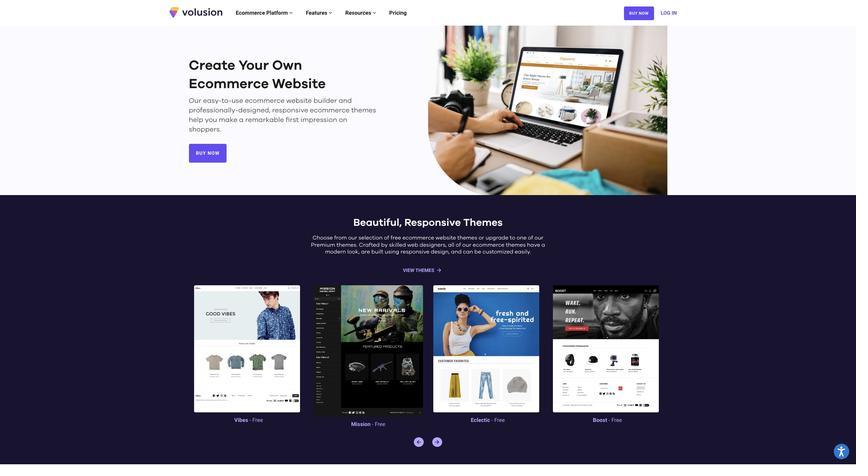 Task type: describe. For each thing, give the bounding box(es) containing it.
eclectic - free
[[471, 417, 505, 424]]

help
[[189, 117, 203, 123]]

free for mission - free
[[375, 421, 386, 428]]

resources link
[[339, 3, 383, 23]]

vibes
[[235, 417, 248, 424]]

selection
[[359, 235, 383, 241]]

easy-
[[203, 97, 222, 104]]

themes
[[416, 268, 435, 273]]

vibes - free
[[235, 417, 263, 424]]

eclectic
[[471, 417, 491, 424]]

vibes theme image
[[189, 286, 305, 413]]

laptop notes image
[[428, 26, 668, 196]]

free
[[391, 235, 402, 241]]

mission - free
[[351, 421, 386, 428]]

2 horizontal spatial of
[[528, 235, 534, 241]]

choose from our selection of free ecommerce website themes or upgrade to one of our premium themes. crafted by skilled web designers, all of our ecommerce themes have a modern look, are built using responsive design, and can be customized easily.
[[311, 235, 546, 255]]

pricing link
[[383, 3, 414, 23]]

ecommerce
[[236, 9, 265, 16]]

responsive inside 'our easy-to-use ecommerce website builder and professionally-designed, responsive ecommerce themes help you make a remarkable first impression on shoppers.'
[[272, 107, 309, 114]]

premium
[[311, 242, 336, 248]]

website inside 'our easy-to-use ecommerce website builder and professionally-designed, responsive ecommerce themes help you make a remarkable first impression on shoppers.'
[[287, 97, 312, 104]]

- for vibes
[[250, 417, 251, 424]]

one
[[517, 235, 527, 241]]

first
[[286, 117, 299, 123]]

design,
[[431, 250, 450, 255]]

platform
[[267, 9, 288, 16]]

responsive inside choose from our selection of free ecommerce website themes or upgrade to one of our premium themes. crafted by skilled web designers, all of our ecommerce themes have a modern look, are built using responsive design, and can be customized easily.
[[401, 250, 430, 255]]

responsive
[[405, 218, 461, 228]]

mission theme image
[[309, 286, 428, 417]]

remarkable
[[246, 117, 284, 123]]

use
[[232, 97, 243, 104]]

ecommerce website
[[189, 77, 326, 91]]

professionally-
[[189, 107, 239, 114]]

boost - free
[[594, 417, 623, 424]]

modern
[[325, 250, 346, 255]]

mission
[[351, 421, 371, 428]]

log
[[661, 10, 671, 16]]

beautiful, responsive themes
[[354, 218, 503, 228]]

buy now
[[630, 11, 649, 16]]

all
[[449, 242, 455, 248]]

be
[[475, 250, 482, 255]]

resources
[[346, 9, 373, 16]]

themes inside 'our easy-to-use ecommerce website builder and professionally-designed, responsive ecommerce themes help you make a remarkable first impression on shoppers.'
[[352, 107, 377, 114]]

volusion logo image
[[168, 6, 223, 18]]

- for eclectic
[[492, 417, 493, 424]]

can
[[463, 250, 474, 255]]

look,
[[348, 250, 360, 255]]

or
[[479, 235, 485, 241]]

buy
[[630, 11, 638, 16]]

now
[[208, 151, 220, 156]]

1 vertical spatial themes
[[458, 235, 478, 241]]

choose
[[313, 235, 333, 241]]

- for boost
[[609, 417, 611, 424]]

impression
[[301, 117, 337, 123]]

view themes arrow_forward
[[403, 268, 443, 274]]

to-
[[222, 97, 232, 104]]

0 vertical spatial arrow_forward
[[436, 268, 443, 274]]

boost
[[594, 417, 608, 424]]

our
[[189, 97, 202, 104]]

make
[[219, 117, 238, 123]]

features
[[306, 9, 329, 16]]

2 horizontal spatial themes
[[506, 242, 526, 248]]

2 horizontal spatial our
[[535, 235, 544, 241]]

by
[[382, 242, 388, 248]]

ecommerce down builder
[[310, 107, 350, 114]]

1 vertical spatial arrow_forward
[[434, 440, 441, 446]]



Task type: locate. For each thing, give the bounding box(es) containing it.
responsive down web
[[401, 250, 430, 255]]

- right eclectic
[[492, 417, 493, 424]]

responsive up first
[[272, 107, 309, 114]]

0 horizontal spatial angle down image
[[290, 10, 293, 15]]

themes
[[464, 218, 503, 228]]

builder
[[314, 97, 337, 104]]

0 horizontal spatial themes
[[352, 107, 377, 114]]

a right make
[[239, 117, 244, 123]]

0 horizontal spatial responsive
[[272, 107, 309, 114]]

a right have
[[542, 242, 546, 248]]

ecommerce
[[245, 97, 285, 104], [310, 107, 350, 114], [403, 235, 435, 241], [473, 242, 505, 248]]

option containing boost
[[548, 286, 668, 428]]

0 horizontal spatial of
[[384, 235, 390, 241]]

log in
[[661, 10, 678, 16]]

1 horizontal spatial angle down image
[[373, 10, 377, 15]]

using
[[385, 250, 400, 255]]

0 horizontal spatial our
[[349, 235, 358, 241]]

of right all
[[456, 242, 461, 248]]

1 vertical spatial website
[[436, 235, 456, 241]]

arrow_forward
[[436, 268, 443, 274], [434, 440, 441, 446]]

angle down image left pricing
[[373, 10, 377, 15]]

and
[[339, 97, 352, 104], [452, 250, 462, 255]]

our up can
[[463, 242, 472, 248]]

buy
[[196, 151, 206, 156]]

-
[[250, 417, 251, 424], [492, 417, 493, 424], [609, 417, 611, 424], [372, 421, 374, 428]]

shoppers.
[[189, 126, 221, 133]]

0 vertical spatial website
[[287, 97, 312, 104]]

2 vertical spatial themes
[[506, 242, 526, 248]]

- right the mission
[[372, 421, 374, 428]]

angle down image inside the resources link
[[373, 10, 377, 15]]

beautiful,
[[354, 218, 402, 228]]

eclectic theme image
[[428, 286, 545, 413]]

open accessibe: accessibility options, statement and help image
[[839, 447, 846, 457]]

and inside 'our easy-to-use ecommerce website builder and professionally-designed, responsive ecommerce themes help you make a remarkable first impression on shoppers.'
[[339, 97, 352, 104]]

free
[[253, 417, 263, 424], [495, 417, 505, 424], [612, 417, 623, 424], [375, 421, 386, 428]]

0 vertical spatial a
[[239, 117, 244, 123]]

to
[[510, 235, 516, 241]]

designers,
[[420, 242, 447, 248]]

our up have
[[535, 235, 544, 241]]

of
[[384, 235, 390, 241], [528, 235, 534, 241], [456, 242, 461, 248]]

option containing eclectic
[[428, 286, 548, 428]]

upgrade
[[486, 235, 509, 241]]

view
[[403, 268, 415, 273]]

website up all
[[436, 235, 456, 241]]

1 vertical spatial responsive
[[401, 250, 430, 255]]

pricing
[[390, 9, 407, 16]]

create
[[189, 59, 235, 72]]

responsive
[[272, 107, 309, 114], [401, 250, 430, 255]]

1 horizontal spatial themes
[[458, 235, 478, 241]]

now
[[640, 11, 649, 16]]

and down all
[[452, 250, 462, 255]]

our up themes.
[[349, 235, 358, 241]]

free for eclectic - free
[[495, 417, 505, 424]]

1 horizontal spatial of
[[456, 242, 461, 248]]

themes
[[352, 107, 377, 114], [458, 235, 478, 241], [506, 242, 526, 248]]

are
[[361, 250, 370, 255]]

own
[[272, 59, 302, 72]]

- right vibes at the bottom left of the page
[[250, 417, 251, 424]]

1 horizontal spatial our
[[463, 242, 472, 248]]

website inside choose from our selection of free ecommerce website themes or upgrade to one of our premium themes. crafted by skilled web designers, all of our ecommerce themes have a modern look, are built using responsive design, and can be customized easily.
[[436, 235, 456, 241]]

free for vibes - free
[[253, 417, 263, 424]]

ecommerce down or
[[473, 242, 505, 248]]

angle down image
[[290, 10, 293, 15], [373, 10, 377, 15]]

of up have
[[528, 235, 534, 241]]

free right vibes at the bottom left of the page
[[253, 417, 263, 424]]

and up on
[[339, 97, 352, 104]]

themes.
[[337, 242, 358, 248]]

free right eclectic
[[495, 417, 505, 424]]

angle down image right platform
[[290, 10, 293, 15]]

have
[[528, 242, 541, 248]]

ecommerce platform
[[236, 9, 290, 16]]

boost theme image
[[548, 286, 665, 413]]

1 horizontal spatial responsive
[[401, 250, 430, 255]]

website up first
[[287, 97, 312, 104]]

2 angle down image from the left
[[373, 10, 377, 15]]

ecommerce up web
[[403, 235, 435, 241]]

0 vertical spatial and
[[339, 97, 352, 104]]

1 vertical spatial a
[[542, 242, 546, 248]]

buy now link
[[189, 144, 227, 163]]

easily.
[[515, 250, 532, 255]]

angle down image inside the ecommerce platform link
[[290, 10, 293, 15]]

buy now link
[[625, 6, 655, 20]]

web
[[408, 242, 419, 248]]

1 horizontal spatial a
[[542, 242, 546, 248]]

0 horizontal spatial and
[[339, 97, 352, 104]]

option
[[428, 286, 548, 428], [548, 286, 668, 428]]

angle down image
[[329, 10, 333, 15]]

from
[[335, 235, 347, 241]]

free right the mission
[[375, 421, 386, 428]]

skilled
[[389, 242, 406, 248]]

1 horizontal spatial and
[[452, 250, 462, 255]]

a
[[239, 117, 244, 123], [542, 242, 546, 248]]

1 horizontal spatial website
[[436, 235, 456, 241]]

features link
[[300, 3, 339, 23]]

1 vertical spatial and
[[452, 250, 462, 255]]

1 angle down image from the left
[[290, 10, 293, 15]]

1 option from the left
[[428, 286, 548, 428]]

- for mission
[[372, 421, 374, 428]]

on
[[339, 117, 348, 123]]

ecommerce up designed,
[[245, 97, 285, 104]]

your
[[239, 59, 269, 72]]

our
[[349, 235, 358, 241], [535, 235, 544, 241], [463, 242, 472, 248]]

create your own ecommerce website
[[189, 59, 326, 91]]

our easy-to-use ecommerce website builder and professionally-designed, responsive ecommerce themes help you make a remarkable first impression on shoppers.
[[189, 97, 377, 133]]

buy now
[[196, 151, 220, 156]]

free for boost - free
[[612, 417, 623, 424]]

0 vertical spatial themes
[[352, 107, 377, 114]]

angle down image for ecommerce platform
[[290, 10, 293, 15]]

website
[[287, 97, 312, 104], [436, 235, 456, 241]]

2 option from the left
[[548, 286, 668, 428]]

a inside choose from our selection of free ecommerce website themes or upgrade to one of our premium themes. crafted by skilled web designers, all of our ecommerce themes have a modern look, are built using responsive design, and can be customized easily.
[[542, 242, 546, 248]]

- right boost
[[609, 417, 611, 424]]

customized
[[483, 250, 514, 255]]

0 vertical spatial responsive
[[272, 107, 309, 114]]

in
[[672, 10, 678, 16]]

angle down image for resources
[[373, 10, 377, 15]]

designed,
[[239, 107, 271, 114]]

crafted
[[359, 242, 380, 248]]

free right boost
[[612, 417, 623, 424]]

a inside 'our easy-to-use ecommerce website builder and professionally-designed, responsive ecommerce themes help you make a remarkable first impression on shoppers.'
[[239, 117, 244, 123]]

0 horizontal spatial website
[[287, 97, 312, 104]]

0 horizontal spatial a
[[239, 117, 244, 123]]

and inside choose from our selection of free ecommerce website themes or upgrade to one of our premium themes. crafted by skilled web designers, all of our ecommerce themes have a modern look, are built using responsive design, and can be customized easily.
[[452, 250, 462, 255]]

built
[[372, 250, 384, 255]]

log in link
[[661, 3, 678, 23]]

ecommerce platform link
[[230, 3, 300, 23]]

you
[[205, 117, 217, 123]]

of up by
[[384, 235, 390, 241]]



Task type: vqa. For each thing, say whether or not it's contained in the screenshot.
"40%"
no



